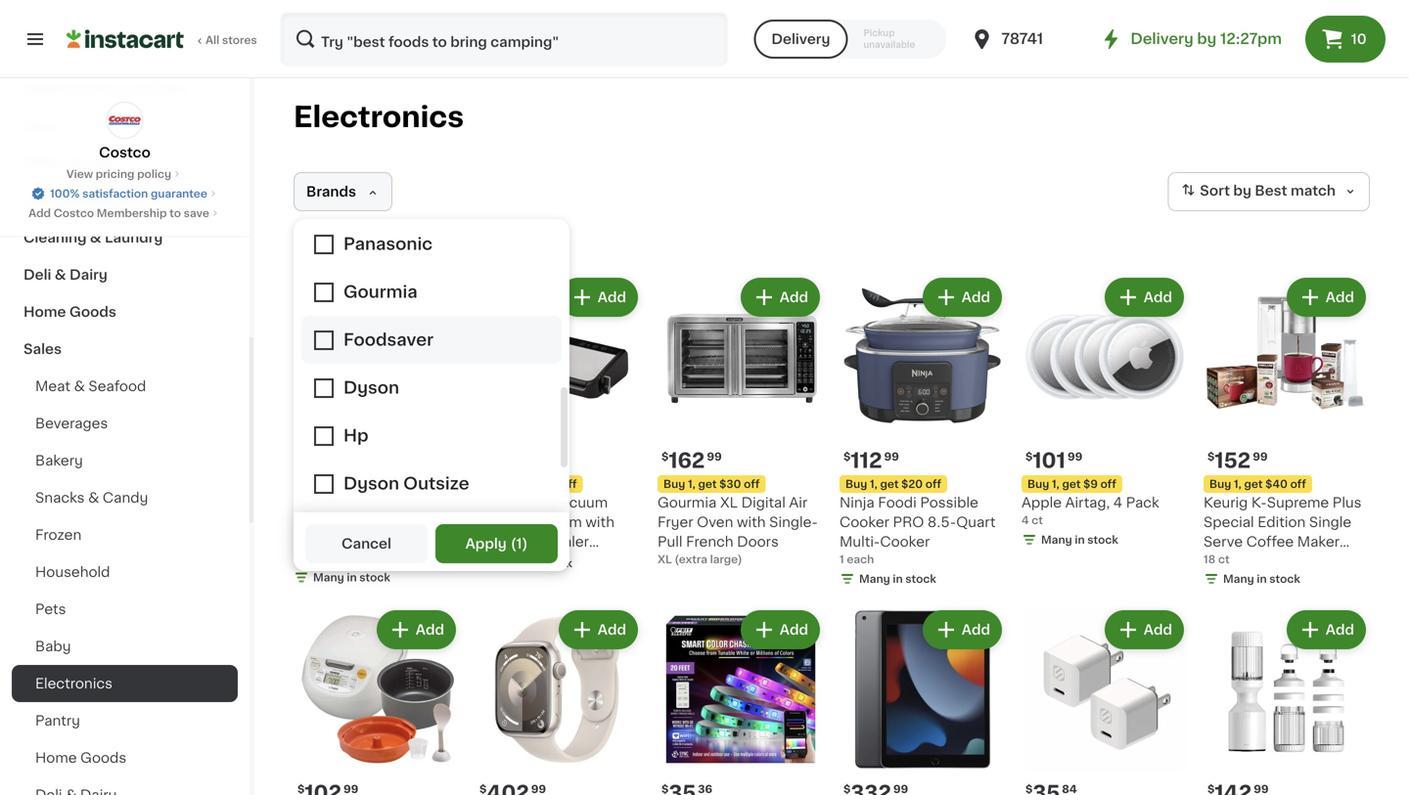 Task type: locate. For each thing, give the bounding box(es) containing it.
2 up "2-"
[[360, 496, 368, 510]]

keurig
[[1204, 496, 1248, 510]]

delivery
[[1131, 32, 1194, 46], [772, 32, 831, 46]]

1, up foodsaver
[[506, 479, 514, 490]]

off up possible
[[926, 479, 942, 490]]

& right deli
[[55, 268, 66, 282]]

get left the $9
[[1063, 479, 1081, 490]]

4 buy from the left
[[846, 479, 868, 490]]

1 left each
[[840, 555, 845, 565]]

1, for 162
[[688, 479, 696, 490]]

buy 1, get $25 off
[[482, 479, 577, 490]]

possible
[[920, 496, 979, 510]]

ct down "apple"
[[1032, 515, 1043, 526]]

1 vertical spatial k-
[[1255, 555, 1271, 569]]

many in stock
[[1042, 535, 1119, 546], [495, 558, 573, 569], [313, 573, 390, 583], [859, 574, 937, 585], [1224, 574, 1301, 585]]

2 down "blender,"
[[294, 553, 300, 564]]

attachment
[[476, 555, 557, 569]]

0 vertical spatial 2
[[360, 496, 368, 510]]

1
[[516, 537, 522, 551], [840, 555, 845, 565]]

18 ct
[[1204, 555, 1230, 565]]

1 horizontal spatial delivery
[[1131, 32, 1194, 46]]

$
[[662, 452, 669, 463], [844, 452, 851, 463], [1026, 452, 1033, 463], [1208, 452, 1215, 463], [298, 785, 305, 795], [480, 785, 487, 795], [662, 785, 669, 795], [844, 785, 851, 795], [1026, 785, 1033, 795], [1208, 785, 1215, 795]]

3 buy from the left
[[664, 479, 686, 490]]

get left the '$30'
[[698, 479, 717, 490]]

pull
[[658, 535, 683, 549]]

by left "12:27pm"
[[1198, 32, 1217, 46]]

1 horizontal spatial costco
[[99, 146, 151, 160]]

cancel button
[[305, 525, 428, 564]]

6 buy from the left
[[1210, 479, 1232, 490]]

99 inside the $ 112 99
[[884, 452, 899, 463]]

1 vertical spatial beverages
[[35, 417, 108, 431]]

off right the '$30'
[[744, 479, 760, 490]]

buy up foodsaver
[[482, 479, 503, 490]]

1, inside buy 1, get $20 off blendjet 2 portable blender, 2-pack
[[324, 479, 332, 490]]

(
[[511, 537, 516, 551]]

stock down apple airtag, 4 pack 4 ct
[[1088, 535, 1119, 546]]

costco link
[[99, 102, 151, 162]]

k- down buy 1, get $40 off
[[1252, 496, 1267, 510]]

by right sort
[[1234, 184, 1252, 198]]

4 left pack
[[1114, 496, 1123, 510]]

home goods down pantry
[[35, 752, 126, 766]]

ct down "blender,"
[[303, 553, 314, 564]]

1 off from the left
[[380, 479, 396, 490]]

0 vertical spatial beverages
[[61, 194, 136, 208]]

stock down the 'cup'
[[1270, 574, 1301, 585]]

dairy
[[69, 268, 108, 282]]

0 vertical spatial 4
[[1114, 496, 1123, 510]]

service type group
[[754, 20, 947, 59]]

home up the sales on the top left
[[23, 305, 66, 319]]

policy
[[137, 169, 171, 180]]

1 horizontal spatial 18
[[1237, 555, 1252, 569]]

off up supreme
[[1291, 479, 1307, 490]]

home goods down deli & dairy at the top left
[[23, 305, 116, 319]]

snacks & candy
[[35, 491, 148, 505]]

electronics up pantry
[[35, 677, 113, 691]]

0 horizontal spatial 4
[[1022, 515, 1029, 526]]

off
[[380, 479, 396, 490], [561, 479, 577, 490], [744, 479, 760, 490], [926, 479, 942, 490], [1101, 479, 1117, 490], [1291, 479, 1307, 490]]

3 off from the left
[[744, 479, 760, 490]]

hard beverages
[[23, 194, 136, 208]]

100%
[[50, 188, 80, 199]]

hard
[[23, 194, 58, 208]]

get left '$25'
[[516, 479, 535, 490]]

stock for 152
[[1270, 574, 1301, 585]]

buy 1, get $40 off
[[1210, 479, 1307, 490]]

1, up "apple"
[[1052, 479, 1060, 490]]

& inside health & personal care link
[[74, 82, 85, 96]]

& left the 'candy'
[[88, 491, 99, 505]]

sort by
[[1200, 184, 1252, 198]]

1 home goods link from the top
[[12, 294, 238, 331]]

in down apple airtag, 4 pack 4 ct
[[1075, 535, 1085, 546]]

baby link
[[12, 628, 238, 666]]

in down coffee
[[1257, 574, 1267, 585]]

snacks
[[35, 491, 85, 505]]

home goods link down electronics link
[[12, 740, 238, 777]]

edition
[[1258, 516, 1306, 530]]

delivery by 12:27pm link
[[1100, 27, 1282, 51]]

guarantee
[[151, 188, 207, 199]]

many in stock down each
[[859, 574, 937, 585]]

multi-
[[840, 535, 880, 549]]

1 1, from the left
[[324, 479, 332, 490]]

off right '$25'
[[561, 479, 577, 490]]

many down 18 ct
[[1224, 574, 1255, 585]]

off for 112
[[926, 479, 942, 490]]

home
[[23, 305, 66, 319], [35, 752, 77, 766]]

many in stock down the )
[[495, 558, 573, 569]]

1 vertical spatial 1
[[840, 555, 845, 565]]

beverages inside the beverages link
[[35, 417, 108, 431]]

1, down the $ 112 99
[[870, 479, 878, 490]]

2 horizontal spatial ct
[[1219, 555, 1230, 565]]

in for 112
[[893, 574, 903, 585]]

candy
[[103, 491, 148, 505]]

bakery link
[[12, 442, 238, 480]]

xl down the '$30'
[[720, 496, 738, 510]]

costco up view pricing policy link
[[99, 146, 151, 160]]

& inside meat & seafood link
[[74, 380, 85, 394]]

household link
[[12, 554, 238, 591]]

1, for 152
[[1234, 479, 1242, 490]]

view
[[66, 169, 93, 180]]

apply ( 1 )
[[466, 537, 528, 551]]

1 vertical spatial home goods
[[35, 752, 126, 766]]

cooker
[[840, 516, 890, 530], [880, 535, 930, 549]]

get left $40
[[1245, 479, 1263, 490]]

1 horizontal spatial by
[[1234, 184, 1252, 198]]

1 vertical spatial home goods link
[[12, 740, 238, 777]]

18 down serve
[[1204, 555, 1216, 565]]

1 vertical spatial xl
[[658, 555, 672, 565]]

off right the $9
[[1101, 479, 1117, 490]]

& inside cleaning & laundry link
[[90, 231, 101, 245]]

costco logo image
[[106, 102, 143, 139]]

delivery inside delivery "button"
[[772, 32, 831, 46]]

2 $20 from the left
[[902, 479, 923, 490]]

100% satisfaction guarantee
[[50, 188, 207, 199]]

cleaning & laundry link
[[12, 219, 238, 256]]

& right meat
[[74, 380, 85, 394]]

5 get from the left
[[1063, 479, 1081, 490]]

health & personal care
[[23, 82, 188, 96]]

1 horizontal spatial electronics
[[294, 103, 464, 131]]

2
[[360, 496, 368, 510], [294, 553, 300, 564]]

& for deli
[[55, 268, 66, 282]]

& right health
[[74, 82, 85, 96]]

99 inside $ 162 99
[[707, 452, 722, 463]]

1 horizontal spatial 2
[[360, 496, 368, 510]]

1, for 101
[[1052, 479, 1060, 490]]

1 horizontal spatial $20
[[902, 479, 923, 490]]

& for meat
[[74, 380, 85, 394]]

xl down 'pull'
[[658, 555, 672, 565]]

beverages inside hard beverages link
[[61, 194, 136, 208]]

101
[[1033, 451, 1066, 471]]

by inside field
[[1234, 184, 1252, 198]]

1 horizontal spatial with
[[737, 516, 766, 530]]

18 right 18 ct
[[1237, 555, 1252, 569]]

buy up ninja in the right bottom of the page
[[846, 479, 868, 490]]

by for delivery
[[1198, 32, 1217, 46]]

4
[[1114, 496, 1123, 510], [1022, 515, 1029, 526]]

with down vacuum
[[586, 516, 615, 530]]

add button
[[379, 280, 454, 315], [561, 280, 636, 315], [743, 280, 818, 315], [925, 280, 1000, 315], [1107, 280, 1183, 315], [1289, 280, 1365, 315], [379, 613, 454, 648], [561, 613, 636, 648], [743, 613, 818, 648], [925, 613, 1000, 648], [1107, 613, 1183, 648], [1289, 613, 1365, 648]]

$ 112 99
[[844, 451, 899, 471]]

home down pantry
[[35, 752, 77, 766]]

$30
[[720, 479, 741, 490]]

0 horizontal spatial with
[[586, 516, 615, 530]]

1 up attachment
[[516, 537, 522, 551]]

cancel
[[342, 537, 392, 551]]

many down each
[[859, 574, 890, 585]]

0 horizontal spatial costco
[[54, 208, 94, 219]]

foodi
[[878, 496, 917, 510]]

cooker down pro
[[880, 535, 930, 549]]

1 get from the left
[[334, 479, 353, 490]]

0 vertical spatial goods
[[68, 157, 115, 170]]

cooker up multi-
[[840, 516, 890, 530]]

& for health
[[74, 82, 85, 96]]

0 vertical spatial 1
[[516, 537, 522, 551]]

stores
[[222, 35, 257, 46]]

3 1, from the left
[[688, 479, 696, 490]]

$112.99 element
[[476, 448, 642, 474]]

off for 152
[[1291, 479, 1307, 490]]

0 horizontal spatial $20
[[355, 479, 377, 490]]

by for sort
[[1234, 184, 1252, 198]]

5 1, from the left
[[1052, 479, 1060, 490]]

in
[[1075, 535, 1085, 546], [529, 558, 539, 569], [347, 573, 357, 583], [893, 574, 903, 585], [1257, 574, 1267, 585]]

in for 101
[[1075, 535, 1085, 546]]

deli
[[23, 268, 51, 282]]

0 vertical spatial home goods
[[23, 305, 116, 319]]

1, up gourmia
[[688, 479, 696, 490]]

0 vertical spatial costco
[[99, 146, 151, 160]]

apply
[[466, 537, 507, 551]]

get up foodi
[[880, 479, 899, 490]]

many down "apple"
[[1042, 535, 1073, 546]]

2 horizontal spatial with
[[1204, 555, 1233, 569]]

ninja foodi possible cooker pro 8.5-quart multi-cooker 1 each
[[840, 496, 996, 565]]

pricing
[[96, 169, 134, 180]]

$20 inside product group
[[902, 479, 923, 490]]

0 vertical spatial electronics
[[294, 103, 464, 131]]

1 horizontal spatial 4
[[1114, 496, 1123, 510]]

best
[[1255, 184, 1288, 198]]

best match
[[1255, 184, 1336, 198]]

0 vertical spatial home goods link
[[12, 294, 238, 331]]

1 vertical spatial 2
[[294, 553, 300, 564]]

4 down "apple"
[[1022, 515, 1029, 526]]

ct inside apple airtag, 4 pack 4 ct
[[1032, 515, 1043, 526]]

5 off from the left
[[1101, 479, 1117, 490]]

$ inside $ 101 99
[[1026, 452, 1033, 463]]

$20 up foodi
[[902, 479, 923, 490]]

& inside snacks & candy link
[[88, 491, 99, 505]]

delivery for delivery by 12:27pm
[[1131, 32, 1194, 46]]

buy up blendjet
[[300, 479, 321, 490]]

k- down coffee
[[1255, 555, 1271, 569]]

$20 for buy 1, get $20 off
[[902, 479, 923, 490]]

pack
[[1126, 496, 1160, 510]]

get up blendjet
[[334, 479, 353, 490]]

& inside deli & dairy link
[[55, 268, 66, 282]]

beverages link
[[12, 405, 238, 442]]

2 get from the left
[[516, 479, 535, 490]]

with down serve
[[1204, 555, 1233, 569]]

0 horizontal spatial ct
[[303, 553, 314, 564]]

$20 up "2-"
[[355, 479, 377, 490]]

get for 162
[[698, 479, 717, 490]]

product group
[[294, 274, 460, 590], [476, 274, 642, 576], [658, 274, 824, 568], [840, 274, 1006, 591], [1022, 274, 1188, 552], [1204, 274, 1370, 591], [294, 607, 460, 796], [476, 607, 642, 796], [658, 607, 824, 796], [840, 607, 1006, 796], [1022, 607, 1188, 796], [1204, 607, 1370, 796]]

in down ninja foodi possible cooker pro 8.5-quart multi-cooker 1 each
[[893, 574, 903, 585]]

costco down hard beverages
[[54, 208, 94, 219]]

get for 112
[[880, 479, 899, 490]]

2 off from the left
[[561, 479, 577, 490]]

many in stock down the 'cup'
[[1224, 574, 1301, 585]]

5 buy from the left
[[1028, 479, 1050, 490]]

0 horizontal spatial delivery
[[772, 32, 831, 46]]

buy for 112
[[846, 479, 868, 490]]

buy 1, get $20 off blendjet 2 portable blender, 2-pack
[[294, 479, 430, 530]]

1 vertical spatial by
[[1234, 184, 1252, 198]]

portable
[[371, 496, 430, 510]]

beverages up add costco membership to save
[[61, 194, 136, 208]]

1 $20 from the left
[[355, 479, 377, 490]]

None search field
[[280, 12, 729, 67]]

0 horizontal spatial 2
[[294, 553, 300, 564]]

0 horizontal spatial by
[[1198, 32, 1217, 46]]

wine
[[23, 119, 59, 133]]

electronics
[[294, 103, 464, 131], [35, 677, 113, 691]]

1 horizontal spatial ct
[[1032, 515, 1043, 526]]

4 off from the left
[[926, 479, 942, 490]]

Best match Sort by field
[[1168, 172, 1370, 211]]

many in stock down apple airtag, 4 pack 4 ct
[[1042, 535, 1119, 546]]

gourmia
[[658, 496, 717, 510]]

airtag,
[[1066, 496, 1110, 510]]

home goods link
[[12, 294, 238, 331], [12, 740, 238, 777]]

off up 'portable'
[[380, 479, 396, 490]]

$20 for buy 1, get $20 off blendjet 2 portable blender, 2-pack
[[355, 479, 377, 490]]

4 1, from the left
[[870, 479, 878, 490]]

6 off from the left
[[1291, 479, 1307, 490]]

buy up gourmia
[[664, 479, 686, 490]]

3 get from the left
[[698, 479, 717, 490]]

1 vertical spatial costco
[[54, 208, 94, 219]]

1, up the keurig
[[1234, 479, 1242, 490]]

delivery inside delivery by 12:27pm link
[[1131, 32, 1194, 46]]

view pricing policy link
[[66, 166, 183, 182]]

4 get from the left
[[880, 479, 899, 490]]

stock down sealer
[[542, 558, 573, 569]]

0 horizontal spatial 1
[[516, 537, 522, 551]]

ct for 18 ct
[[1219, 555, 1230, 565]]

beverages up bakery
[[35, 417, 108, 431]]

sales
[[23, 343, 62, 356]]

buy for 152
[[1210, 479, 1232, 490]]

buy up the keurig
[[1210, 479, 1232, 490]]

$20 inside buy 1, get $20 off blendjet 2 portable blender, 2-pack
[[355, 479, 377, 490]]

delivery by 12:27pm
[[1131, 32, 1282, 46]]

off for 162
[[744, 479, 760, 490]]

buy up "apple"
[[1028, 479, 1050, 490]]

& down add costco membership to save
[[90, 231, 101, 245]]

0 horizontal spatial xl
[[658, 555, 672, 565]]

delivery button
[[754, 20, 848, 59]]

oven
[[697, 516, 734, 530]]

ct for 2 ct
[[303, 553, 314, 564]]

1,
[[324, 479, 332, 490], [506, 479, 514, 490], [688, 479, 696, 490], [870, 479, 878, 490], [1052, 479, 1060, 490], [1234, 479, 1242, 490]]

1 horizontal spatial 1
[[840, 555, 845, 565]]

stock down ninja foodi possible cooker pro 8.5-quart multi-cooker 1 each
[[906, 574, 937, 585]]

system
[[530, 516, 582, 530]]

in for 152
[[1257, 574, 1267, 585]]

1 buy from the left
[[300, 479, 321, 490]]

buy inside buy 1, get $20 off blendjet 2 portable blender, 2-pack
[[300, 479, 321, 490]]

99 inside $ 101 99
[[1068, 452, 1083, 463]]

1 horizontal spatial xl
[[720, 496, 738, 510]]

0 vertical spatial cooker
[[840, 516, 890, 530]]

stock down cancel button
[[360, 573, 390, 583]]

home goods link down dairy
[[12, 294, 238, 331]]

stock for 112
[[906, 574, 937, 585]]

get
[[334, 479, 353, 490], [516, 479, 535, 490], [698, 479, 717, 490], [880, 479, 899, 490], [1063, 479, 1081, 490], [1245, 479, 1263, 490]]

with up doors
[[737, 516, 766, 530]]

1 vertical spatial cooker
[[880, 535, 930, 549]]

electronics up brands dropdown button
[[294, 103, 464, 131]]

6 get from the left
[[1245, 479, 1263, 490]]

0 vertical spatial by
[[1198, 32, 1217, 46]]

by
[[1198, 32, 1217, 46], [1234, 184, 1252, 198]]

6 1, from the left
[[1234, 479, 1242, 490]]

ct down serve
[[1219, 555, 1230, 565]]

1 vertical spatial 4
[[1022, 515, 1029, 526]]

0 horizontal spatial electronics
[[35, 677, 113, 691]]

1, up blendjet
[[324, 479, 332, 490]]

product group containing 101
[[1022, 274, 1188, 552]]



Task type: vqa. For each thing, say whether or not it's contained in the screenshot.
5th Buy from right
yes



Task type: describe. For each thing, give the bounding box(es) containing it.
2-
[[354, 516, 368, 530]]

digital
[[742, 496, 786, 510]]

single-
[[770, 516, 818, 530]]

in down cancel
[[347, 573, 357, 583]]

152
[[1215, 451, 1251, 471]]

doors
[[737, 535, 779, 549]]

meat
[[35, 380, 71, 394]]

maker
[[1298, 535, 1340, 549]]

personal
[[89, 82, 150, 96]]

instacart logo image
[[67, 27, 184, 51]]

to
[[170, 208, 181, 219]]

wine link
[[12, 108, 238, 145]]

meat & seafood link
[[12, 368, 238, 405]]

fryer
[[658, 516, 694, 530]]

get for 101
[[1063, 479, 1081, 490]]

other goods link
[[12, 145, 238, 182]]

1 vertical spatial goods
[[69, 305, 116, 319]]

many down (
[[495, 558, 526, 569]]

99 inside the $ 152 99
[[1253, 452, 1268, 463]]

$40
[[1266, 479, 1288, 490]]

pro
[[893, 516, 924, 530]]

0 vertical spatial k-
[[1252, 496, 1267, 510]]

(693)
[[366, 537, 395, 548]]

$ inside the $ 112 99
[[844, 452, 851, 463]]

add costco membership to save link
[[28, 206, 221, 221]]

1 vertical spatial home
[[35, 752, 77, 766]]

36
[[698, 785, 713, 795]]

product group containing 112
[[840, 274, 1006, 591]]

product group containing 162
[[658, 274, 824, 568]]

many for 152
[[1224, 574, 1255, 585]]

health & personal care link
[[12, 70, 238, 108]]

buy 1, get $9 off
[[1028, 479, 1117, 490]]

& for cleaning
[[90, 231, 101, 245]]

deli & dairy
[[23, 268, 108, 282]]

with inside "gourmia xl digital air fryer oven with single- pull french doors xl (extra large)"
[[737, 516, 766, 530]]

$ inside $ 162 99
[[662, 452, 669, 463]]

0 vertical spatial xl
[[720, 496, 738, 510]]

1, for 112
[[870, 479, 878, 490]]

many in stock for 152
[[1224, 574, 1301, 585]]

84
[[1062, 785, 1078, 795]]

many in stock for 112
[[859, 574, 937, 585]]

buy for 101
[[1028, 479, 1050, 490]]

blender,
[[294, 516, 350, 530]]

all stores link
[[67, 12, 258, 67]]

membership
[[97, 208, 167, 219]]

pantry link
[[12, 703, 238, 740]]

78741
[[1002, 32, 1044, 46]]

electronics link
[[12, 666, 238, 703]]

get for 152
[[1245, 479, 1263, 490]]

pack
[[368, 516, 401, 530]]

2 1, from the left
[[506, 479, 514, 490]]

$ 101 99
[[1026, 451, 1083, 471]]

single
[[1310, 516, 1352, 530]]

cleaning
[[23, 231, 87, 245]]

0 vertical spatial home
[[23, 305, 66, 319]]

deli & dairy link
[[12, 256, 238, 294]]

baby
[[35, 640, 71, 654]]

vacuum
[[553, 496, 608, 510]]

1 vertical spatial electronics
[[35, 677, 113, 691]]

many in stock down cancel
[[313, 573, 390, 583]]

$25
[[538, 479, 559, 490]]

each
[[847, 555, 874, 565]]

costco inside add costco membership to save link
[[54, 208, 94, 219]]

Search field
[[282, 14, 727, 65]]

many down 2 ct
[[313, 573, 344, 583]]

$ 152 99
[[1208, 451, 1268, 471]]

2 home goods link from the top
[[12, 740, 238, 777]]

$ inside the $ 152 99
[[1208, 452, 1215, 463]]

off for 101
[[1101, 479, 1117, 490]]

pets link
[[12, 591, 238, 628]]

2 ct
[[294, 553, 314, 564]]

many for 112
[[859, 574, 890, 585]]

all stores
[[206, 35, 257, 46]]

other goods
[[23, 157, 115, 170]]

2 inside buy 1, get $20 off blendjet 2 portable blender, 2-pack
[[360, 496, 368, 510]]

blendjet
[[294, 496, 356, 510]]

handheld
[[476, 535, 543, 549]]

large)
[[710, 555, 743, 565]]

2 buy from the left
[[482, 479, 503, 490]]

8.5-
[[928, 516, 957, 530]]

add costco membership to save
[[28, 208, 209, 219]]

buy for 162
[[664, 479, 686, 490]]

18 inside keurig k-supreme plus special edition single serve coffee maker with 18 k-cup pods
[[1237, 555, 1252, 569]]

162
[[669, 451, 705, 471]]

bakery
[[35, 454, 83, 468]]

)
[[522, 537, 528, 551]]

all
[[206, 35, 220, 46]]

100% satisfaction guarantee button
[[30, 182, 219, 202]]

cleaning & laundry
[[23, 231, 163, 245]]

pets
[[35, 603, 66, 617]]

stock for 101
[[1088, 535, 1119, 546]]

many in stock for 101
[[1042, 535, 1119, 546]]

sales link
[[12, 331, 238, 368]]

serve
[[1204, 535, 1243, 549]]

with inside keurig k-supreme plus special edition single serve coffee maker with 18 k-cup pods
[[1204, 555, 1233, 569]]

household
[[35, 566, 110, 580]]

0 horizontal spatial 18
[[1204, 555, 1216, 565]]

with inside foodsaver vacuum sealing system with handheld sealer attachment
[[586, 516, 615, 530]]

get inside buy 1, get $20 off blendjet 2 portable blender, 2-pack
[[334, 479, 353, 490]]

product group containing 152
[[1204, 274, 1370, 591]]

brands button
[[294, 172, 393, 211]]

delivery for delivery
[[772, 32, 831, 46]]

snacks & candy link
[[12, 480, 238, 517]]

supreme
[[1267, 496, 1330, 510]]

ninja
[[840, 496, 875, 510]]

match
[[1291, 184, 1336, 198]]

air
[[789, 496, 808, 510]]

$ 162 99
[[662, 451, 722, 471]]

& for snacks
[[88, 491, 99, 505]]

foodsaver
[[476, 496, 549, 510]]

sealer
[[546, 535, 589, 549]]

save
[[184, 208, 209, 219]]

off inside buy 1, get $20 off blendjet 2 portable blender, 2-pack
[[380, 479, 396, 490]]

french
[[686, 535, 734, 549]]

1 inside ninja foodi possible cooker pro 8.5-quart multi-cooker 1 each
[[840, 555, 845, 565]]

2 vertical spatial goods
[[80, 752, 126, 766]]

brands
[[306, 185, 356, 199]]

many for 101
[[1042, 535, 1073, 546]]

112
[[851, 451, 882, 471]]

foodsaver vacuum sealing system with handheld sealer attachment
[[476, 496, 615, 569]]

laundry
[[105, 231, 163, 245]]

hard beverages link
[[12, 182, 238, 219]]

in down handheld
[[529, 558, 539, 569]]

gourmia xl digital air fryer oven with single- pull french doors xl (extra large)
[[658, 496, 818, 565]]



